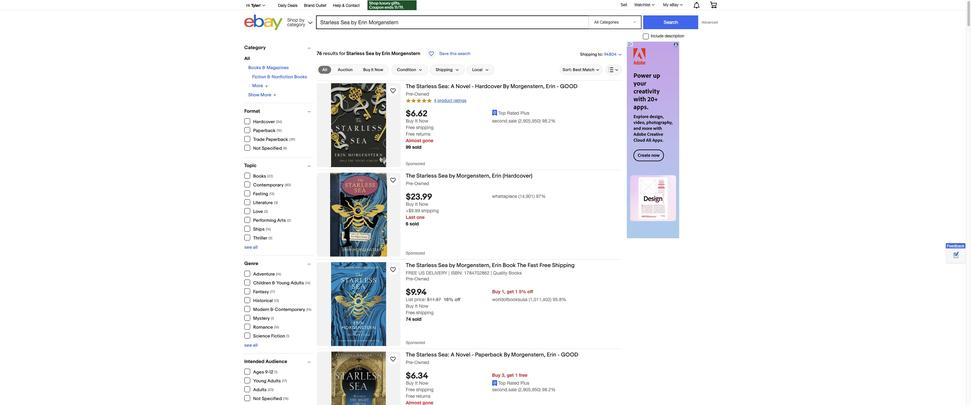 Task type: vqa. For each thing, say whether or not it's contained in the screenshot.


Task type: describe. For each thing, give the bounding box(es) containing it.
starless for book
[[417, 262, 437, 269]]

see all button for topic
[[244, 244, 258, 250]]

All selected text field
[[322, 67, 327, 73]]

the for paperback
[[406, 352, 415, 358]]

2 vertical spatial adults
[[253, 387, 267, 392]]

one
[[417, 214, 425, 220]]

:
[[602, 52, 603, 57]]

a for hardcover
[[451, 83, 455, 90]]

the starless sea by morgenstern, erin book the fast free shipping heading
[[406, 262, 575, 269]]

1 horizontal spatial off
[[528, 289, 533, 294]]

fasting (13)
[[253, 191, 275, 196]]

intended
[[244, 359, 265, 365]]

morgenstern, inside the starless sea: a novel - hardcover by morgenstern, erin - good pre-owned
[[511, 83, 545, 90]]

the starless sea by morgenstern, erin book the fast free shipping image
[[331, 262, 386, 346]]

science
[[253, 333, 270, 339]]

1,
[[502, 289, 506, 294]]

0 vertical spatial young
[[277, 280, 290, 286]]

worldofbooksusa (1,011,402) 95.8% buy it now free shipping 74 sold
[[406, 297, 567, 322]]

fantasy (17)
[[253, 289, 275, 294]]

76 results for starless sea by erin morgenstern
[[317, 50, 421, 57]]

adventure (14)
[[253, 271, 281, 277]]

audience
[[266, 359, 287, 365]]

help
[[333, 3, 341, 8]]

returns inside second.sale (2,905,950) 98.2% free returns
[[416, 394, 431, 399]]

now inside buy 3, get 1 free buy it now
[[419, 381, 429, 386]]

gone
[[423, 138, 434, 143]]

watch the starless sea by morgenstern, erin (hardcover) image
[[389, 176, 397, 184]]

novel for hardcover
[[456, 83, 471, 90]]

sort:
[[563, 67, 572, 72]]

sold inside whattaplace (14,901) 97% buy it now +$9.99 shipping last one 6 sold
[[410, 221, 419, 227]]

modern & contemporary (14)
[[253, 307, 312, 312]]

see for topic
[[244, 244, 252, 250]]

erin inside the starless sea by morgenstern, erin (hardcover) pre-owned
[[492, 173, 502, 179]]

shop by category banner
[[243, 0, 722, 32]]

buy 1, get 1 5% off list price: $11.87 16% off
[[406, 289, 533, 302]]

free inside the starless sea by morgenstern, erin book the fast free shipping free us delivery | isbn: 1784702862 | quality books pre-owned
[[540, 262, 551, 269]]

starless for hardcover
[[417, 83, 437, 90]]

the starless sea by morgenstern, erin book the fast free shipping free us delivery | isbn: 1784702862 | quality books pre-owned
[[406, 262, 575, 282]]

buy 3, get 1 free buy it now
[[406, 372, 528, 386]]

top rated plus image
[[492, 110, 498, 116]]

the starless sea: a novel - hardcover by morgenstern, erin - good link
[[406, 83, 622, 91]]

advanced
[[702, 20, 718, 24]]

sell link
[[618, 2, 631, 7]]

not for intended audience
[[253, 396, 261, 401]]

the starless sea: a novel - hardcover by morgenstern, erin - good pre-owned
[[406, 83, 578, 97]]

good for paperback
[[561, 352, 579, 358]]

magazines
[[267, 65, 289, 70]]

literature (3)
[[253, 200, 278, 205]]

more button
[[252, 83, 268, 89]]

it inside whattaplace (14,901) 97% buy it now +$9.99 shipping last one 6 sold
[[415, 202, 418, 207]]

it down 76 results for starless sea by erin morgenstern
[[371, 67, 374, 72]]

historical (13)
[[253, 298, 279, 303]]

the starless sea: a novel - paperback by morgenstern, erin - good link
[[406, 352, 622, 360]]

to
[[598, 52, 602, 57]]

all inside all link
[[322, 67, 327, 72]]

the left fast
[[517, 262, 527, 269]]

shipping for shipping
[[436, 67, 453, 72]]

more inside button
[[252, 83, 263, 89]]

top for top rated plus image
[[499, 110, 506, 116]]

historical
[[253, 298, 273, 303]]

specified for format
[[262, 145, 282, 151]]

buy inside buy 1, get 1 5% off list price: $11.87 16% off
[[492, 289, 501, 294]]

by inside the starless sea by morgenstern, erin (hardcover) pre-owned
[[449, 173, 455, 179]]

best
[[573, 67, 582, 72]]

1 for 5%
[[515, 289, 518, 294]]

sell
[[621, 2, 628, 7]]

$11.87
[[427, 297, 441, 302]]

worldofbooksusa
[[492, 297, 528, 302]]

include
[[651, 34, 664, 38]]

category
[[244, 45, 266, 51]]

more inside button
[[261, 92, 271, 98]]

erin inside the starless sea by morgenstern, erin book the fast free shipping free us delivery | isbn: 1784702862 | quality books pre-owned
[[492, 262, 502, 269]]

second.sale for second.sale (2,905,950) 98.2% free shipping free returns almost gone 99 sold
[[492, 118, 517, 123]]

buy left 3, at the right bottom
[[492, 372, 501, 378]]

ebay
[[670, 3, 679, 7]]

young adults (17)
[[253, 378, 287, 384]]

buy down 76 results for starless sea by erin morgenstern
[[363, 67, 370, 72]]

pre- inside the starless sea: a novel - paperback by morgenstern, erin - good pre-owned
[[406, 360, 415, 365]]

(3) for thriller
[[269, 236, 273, 240]]

adventure
[[253, 271, 275, 277]]

all link
[[319, 66, 331, 74]]

free
[[519, 372, 528, 378]]

save
[[440, 51, 449, 56]]

results
[[323, 50, 338, 57]]

98.2% for second.sale (2,905,950) 98.2% free shipping free returns almost gone 99 sold
[[542, 118, 556, 123]]

shipping inside 'second.sale (2,905,950) 98.2% free shipping free returns almost gone 99 sold'
[[416, 125, 434, 130]]

(1) inside mystery (1)
[[271, 316, 274, 320]]

owned inside the starless sea: a novel - hardcover by morgenstern, erin - good pre-owned
[[415, 91, 429, 97]]

get for 1,
[[507, 289, 514, 294]]

books left (22)
[[253, 173, 266, 179]]

shipping down $6.34
[[416, 387, 434, 392]]

modern
[[253, 307, 270, 312]]

show
[[248, 92, 260, 98]]

morgenstern, inside the starless sea by morgenstern, erin book the fast free shipping free us delivery | isbn: 1784702862 | quality books pre-owned
[[457, 262, 491, 269]]

buy up almost
[[406, 118, 414, 123]]

12
[[269, 369, 273, 375]]

sea for pre-
[[438, 173, 448, 179]]

daily
[[278, 3, 287, 8]]

save this search button
[[424, 48, 473, 59]]

contemporary (80)
[[253, 182, 291, 188]]

isbn:
[[451, 270, 463, 276]]

16%
[[444, 297, 454, 302]]

performing arts (2)
[[253, 217, 291, 223]]

see for genre
[[244, 342, 252, 348]]

+$9.99
[[406, 208, 420, 213]]

76
[[317, 50, 322, 57]]

by for paperback
[[504, 352, 510, 358]]

intended audience button
[[244, 359, 314, 365]]

74
[[406, 316, 411, 322]]

all for genre
[[253, 342, 258, 348]]

(80)
[[285, 183, 291, 187]]

hi
[[246, 3, 250, 8]]

starless for paperback
[[417, 352, 437, 358]]

pre- inside the starless sea: a novel - hardcover by morgenstern, erin - good pre-owned
[[406, 91, 415, 97]]

(3) for literature
[[274, 200, 278, 205]]

contact
[[346, 3, 360, 8]]

whattaplace (14,901) 97% buy it now +$9.99 shipping last one 6 sold
[[406, 194, 546, 227]]

pre- inside the starless sea by morgenstern, erin book the fast free shipping free us delivery | isbn: 1784702862 | quality books pre-owned
[[406, 276, 415, 282]]

save this search
[[440, 51, 471, 56]]

trade
[[253, 137, 265, 142]]

category button
[[244, 45, 314, 51]]

now up gone
[[419, 118, 429, 123]]

now down 76 results for starless sea by erin morgenstern
[[375, 67, 383, 72]]

the starless sea by morgenstern, erin book the fast free shipping link
[[406, 262, 622, 270]]

(76)
[[283, 396, 289, 401]]

erin inside the starless sea: a novel - hardcover by morgenstern, erin - good pre-owned
[[546, 83, 556, 90]]

genre
[[244, 261, 258, 267]]

search
[[458, 51, 471, 56]]

1 for free
[[515, 372, 518, 378]]

4
[[434, 98, 437, 103]]

outlet
[[316, 3, 327, 8]]

delivery
[[426, 270, 448, 276]]

it inside worldofbooksusa (1,011,402) 95.8% buy it now free shipping 74 sold
[[415, 304, 418, 309]]

top rated plus for top rated plus image
[[499, 110, 530, 116]]

sold inside 'second.sale (2,905,950) 98.2% free shipping free returns almost gone 99 sold'
[[412, 144, 422, 150]]

0 vertical spatial paperback
[[253, 128, 276, 133]]

the starless sea by morgenstern, erin (hardcover) heading
[[406, 173, 533, 179]]

help & contact
[[333, 3, 360, 8]]

get for 3,
[[507, 372, 514, 378]]

1 vertical spatial hardcover
[[253, 119, 275, 124]]

1 vertical spatial contemporary
[[275, 307, 305, 312]]

by inside shop by category
[[300, 17, 305, 22]]

returns inside 'second.sale (2,905,950) 98.2% free shipping free returns almost gone 99 sold'
[[416, 131, 431, 137]]

topic button
[[244, 163, 314, 169]]

plus for top rated plus icon
[[521, 381, 530, 386]]

0 horizontal spatial off
[[455, 297, 461, 302]]

literature
[[253, 200, 273, 205]]

second.sale (2,905,950) 98.2% free returns
[[406, 387, 556, 399]]

(8)
[[283, 146, 287, 150]]

(2)
[[287, 218, 291, 222]]

thriller (3)
[[253, 235, 273, 241]]

my ebay
[[664, 3, 679, 7]]

fiction & nonfiction books link
[[252, 74, 307, 80]]

children & young adults (14)
[[253, 280, 311, 286]]

starless right for
[[347, 50, 365, 57]]

1 vertical spatial paperback
[[266, 137, 288, 142]]

product
[[438, 98, 453, 103]]

whattaplace
[[492, 194, 517, 199]]

the for hardcover
[[406, 83, 415, 90]]

watch the starless sea: a novel - paperback by morgenstern, erin - good image
[[389, 355, 397, 363]]



Task type: locate. For each thing, give the bounding box(es) containing it.
94804
[[604, 52, 617, 57]]

young down adventure (14)
[[277, 280, 290, 286]]

1 horizontal spatial young
[[277, 280, 290, 286]]

my
[[664, 3, 669, 7]]

shipping down price:
[[416, 310, 434, 315]]

1 inside buy 3, get 1 free buy it now
[[515, 372, 518, 378]]

off right '5%'
[[528, 289, 533, 294]]

2 1 from the top
[[515, 372, 518, 378]]

adults
[[291, 280, 304, 286], [268, 378, 281, 384], [253, 387, 267, 392]]

novel inside the starless sea: a novel - hardcover by morgenstern, erin - good pre-owned
[[456, 83, 471, 90]]

see up "genre"
[[244, 244, 252, 250]]

advertisement region
[[627, 42, 680, 238]]

0 vertical spatial 98.2%
[[542, 118, 556, 123]]

starless inside the starless sea: a novel - hardcover by morgenstern, erin - good pre-owned
[[417, 83, 437, 90]]

arts
[[277, 217, 286, 223]]

2 (2,905,950) from the top
[[518, 387, 541, 392]]

(17) inside "fantasy (17)"
[[270, 290, 275, 294]]

contemporary
[[253, 182, 284, 188], [275, 307, 305, 312]]

sea: for hardcover
[[438, 83, 450, 90]]

good
[[560, 83, 578, 90], [561, 352, 579, 358]]

98.2% inside 'second.sale (2,905,950) 98.2% free shipping free returns almost gone 99 sold'
[[542, 118, 556, 123]]

(3) right thriller
[[269, 236, 273, 240]]

| left isbn:
[[449, 270, 450, 276]]

2 horizontal spatial (3)
[[274, 200, 278, 205]]

paperback down hardcover (36)
[[253, 128, 276, 133]]

(2,905,950) inside second.sale (2,905,950) 98.2% free returns
[[518, 387, 541, 392]]

top rated plus
[[499, 110, 530, 116], [499, 381, 530, 386]]

off
[[528, 289, 533, 294], [455, 297, 461, 302]]

now inside worldofbooksusa (1,011,402) 95.8% buy it now free shipping 74 sold
[[419, 304, 429, 309]]

0 horizontal spatial all
[[244, 56, 250, 61]]

1 vertical spatial fiction
[[271, 333, 285, 339]]

a inside the starless sea: a novel - paperback by morgenstern, erin - good pre-owned
[[451, 352, 455, 358]]

4 pre- from the top
[[406, 360, 415, 365]]

brand
[[304, 3, 315, 8]]

1 horizontal spatial fiction
[[271, 333, 285, 339]]

0 horizontal spatial adults
[[253, 387, 267, 392]]

fiction & nonfiction books
[[252, 74, 307, 80]]

by inside the starless sea: a novel - paperback by morgenstern, erin - good pre-owned
[[504, 352, 510, 358]]

& for children
[[272, 280, 275, 286]]

0 vertical spatial fiction
[[252, 74, 266, 80]]

paperback
[[253, 128, 276, 133], [266, 137, 288, 142], [475, 352, 503, 358]]

1 see all button from the top
[[244, 244, 258, 250]]

1 vertical spatial all
[[322, 67, 327, 72]]

& for modern
[[271, 307, 274, 312]]

sea: for paperback
[[438, 352, 450, 358]]

starless inside the starless sea by morgenstern, erin book the fast free shipping free us delivery | isbn: 1784702862 | quality books pre-owned
[[417, 262, 437, 269]]

romance (16)
[[253, 324, 279, 330]]

0 vertical spatial not
[[253, 145, 261, 151]]

not specified (76)
[[253, 396, 289, 401]]

a for paperback
[[451, 352, 455, 358]]

sea inside the starless sea by morgenstern, erin book the fast free shipping free us delivery | isbn: 1784702862 | quality books pre-owned
[[438, 262, 448, 269]]

1 rated from the top
[[507, 110, 520, 116]]

0 horizontal spatial young
[[253, 378, 267, 384]]

the starless sea: a novel - hardcover by morgenstern, erin - good image
[[331, 83, 386, 167]]

1 horizontal spatial buy it now
[[406, 118, 429, 123]]

1 vertical spatial shipping
[[436, 67, 453, 72]]

(16)
[[274, 325, 279, 329]]

more up show more
[[252, 83, 263, 89]]

2 a from the top
[[451, 352, 455, 358]]

paperback up 3, at the right bottom
[[475, 352, 503, 358]]

starless inside the starless sea: a novel - paperback by morgenstern, erin - good pre-owned
[[417, 352, 437, 358]]

ages
[[253, 369, 264, 375]]

specified for intended audience
[[262, 396, 282, 401]]

1 vertical spatial good
[[561, 352, 579, 358]]

starless for (hardcover)
[[417, 173, 437, 179]]

1 vertical spatial specified
[[262, 396, 282, 401]]

shop by category
[[287, 17, 305, 27]]

3 owned from the top
[[415, 276, 429, 282]]

my ebay link
[[660, 1, 686, 9]]

sea: inside the starless sea: a novel - paperback by morgenstern, erin - good pre-owned
[[438, 352, 450, 358]]

paperback inside the starless sea: a novel - paperback by morgenstern, erin - good pre-owned
[[475, 352, 503, 358]]

novel up ratings
[[456, 83, 471, 90]]

2 see all from the top
[[244, 342, 258, 348]]

& inside help & contact link
[[342, 3, 345, 8]]

deals
[[288, 3, 298, 8]]

2 owned from the top
[[415, 181, 429, 186]]

0 vertical spatial 1
[[515, 289, 518, 294]]

& right help
[[342, 3, 345, 8]]

0 vertical spatial sea:
[[438, 83, 450, 90]]

for
[[340, 50, 345, 57]]

1 owned from the top
[[415, 91, 429, 97]]

1 horizontal spatial hardcover
[[475, 83, 502, 90]]

& down books & magazines
[[267, 74, 271, 80]]

ships (14)
[[253, 226, 271, 232]]

format
[[244, 108, 260, 114]]

get right 3, at the right bottom
[[507, 372, 514, 378]]

sold down almost
[[412, 144, 422, 150]]

see all for genre
[[244, 342, 258, 348]]

0 vertical spatial plus
[[521, 110, 530, 116]]

1 see from the top
[[244, 244, 252, 250]]

adults left (23)
[[253, 387, 267, 392]]

2 second.sale from the top
[[492, 387, 517, 392]]

pre- right watch the starless sea: a novel - hardcover by morgenstern, erin - good image
[[406, 91, 415, 97]]

pre- down free
[[406, 276, 415, 282]]

(13) inside historical (13)
[[274, 298, 279, 303]]

buy inside worldofbooksusa (1,011,402) 95.8% buy it now free shipping 74 sold
[[406, 304, 414, 309]]

4 owned from the top
[[415, 360, 429, 365]]

1 vertical spatial top rated plus
[[499, 381, 530, 386]]

0 vertical spatial hardcover
[[475, 83, 502, 90]]

shipping down "save"
[[436, 67, 453, 72]]

(17) up historical (13)
[[270, 290, 275, 294]]

(3) for love
[[264, 209, 268, 214]]

the for book
[[406, 262, 415, 269]]

1 pre- from the top
[[406, 91, 415, 97]]

get inside buy 3, get 1 free buy it now
[[507, 372, 514, 378]]

1 a from the top
[[451, 83, 455, 90]]

pre- up $23.99
[[406, 181, 415, 186]]

(1) up romance (16)
[[271, 316, 274, 320]]

hi tyler !
[[246, 3, 261, 8]]

sold right 74 at the left bottom of page
[[412, 316, 422, 322]]

0 horizontal spatial (3)
[[264, 209, 268, 214]]

all down thriller
[[253, 244, 258, 250]]

owned up $23.99
[[415, 181, 429, 186]]

price:
[[415, 297, 426, 302]]

None submit
[[644, 15, 699, 29]]

1 returns from the top
[[416, 131, 431, 137]]

2 top from the top
[[499, 381, 506, 386]]

show more button
[[248, 92, 277, 98]]

the right 'watch the starless sea by morgenstern, erin (hardcover)' icon
[[406, 173, 415, 179]]

1 vertical spatial returns
[[416, 394, 431, 399]]

books up more button
[[248, 65, 261, 70]]

not down adults (23)
[[253, 396, 261, 401]]

shipping inside whattaplace (14,901) 97% buy it now +$9.99 shipping last one 6 sold
[[422, 208, 439, 213]]

0 vertical spatial contemporary
[[253, 182, 284, 188]]

1 second.sale from the top
[[492, 118, 517, 123]]

all down the category
[[244, 56, 250, 61]]

shipping inside worldofbooksusa (1,011,402) 95.8% buy it now free shipping 74 sold
[[416, 310, 434, 315]]

a up 4 product ratings
[[451, 83, 455, 90]]

see all for topic
[[244, 244, 258, 250]]

(1) right science
[[286, 334, 289, 338]]

erin
[[382, 50, 391, 57], [546, 83, 556, 90], [492, 173, 502, 179], [492, 262, 502, 269], [547, 352, 557, 358]]

(1) inside the science fiction (1)
[[286, 334, 289, 338]]

the starless sea: a novel - paperback by morgenstern, erin - good image
[[332, 352, 386, 405]]

1 vertical spatial rated
[[507, 381, 520, 386]]

brand outlet link
[[304, 2, 327, 10]]

1 1 from the top
[[515, 289, 518, 294]]

category
[[287, 22, 305, 27]]

1 vertical spatial more
[[261, 92, 271, 98]]

1 vertical spatial (17)
[[282, 379, 287, 383]]

novel inside the starless sea: a novel - paperback by morgenstern, erin - good pre-owned
[[456, 352, 471, 358]]

(14) inside the ships (14)
[[266, 227, 271, 231]]

adults (23)
[[253, 387, 274, 392]]

2 98.2% from the top
[[542, 387, 556, 392]]

plus down free
[[521, 381, 530, 386]]

2 see all button from the top
[[244, 342, 258, 348]]

0 vertical spatial more
[[252, 83, 263, 89]]

brand outlet
[[304, 3, 327, 8]]

(14)
[[266, 227, 271, 231], [276, 272, 281, 276], [305, 281, 311, 285], [306, 307, 312, 312]]

the right watch the starless sea: a novel - paperback by morgenstern, erin - good 'icon'
[[406, 352, 415, 358]]

shop by category button
[[284, 15, 314, 29]]

2 horizontal spatial shipping
[[581, 52, 597, 57]]

it up almost
[[415, 118, 418, 123]]

tyler
[[251, 3, 260, 8]]

1 vertical spatial see all
[[244, 342, 258, 348]]

free inside second.sale (2,905,950) 98.2% free returns
[[406, 394, 415, 399]]

it down price:
[[415, 304, 418, 309]]

(17) up (76)
[[282, 379, 287, 383]]

top right top rated plus image
[[499, 110, 506, 116]]

0 vertical spatial specified
[[262, 145, 282, 151]]

it up "+$9.99"
[[415, 202, 418, 207]]

1 vertical spatial top
[[499, 381, 506, 386]]

get right the 1,
[[507, 289, 514, 294]]

1 plus from the top
[[521, 110, 530, 116]]

2 | from the left
[[491, 270, 492, 276]]

0 vertical spatial top rated plus
[[499, 110, 530, 116]]

95.8%
[[553, 297, 567, 302]]

1 horizontal spatial shipping
[[552, 262, 575, 269]]

free inside worldofbooksusa (1,011,402) 95.8% buy it now free shipping 74 sold
[[406, 310, 415, 315]]

(3) inside thriller (3)
[[269, 236, 273, 240]]

2 novel from the top
[[456, 352, 471, 358]]

second.sale down top rated plus image
[[492, 118, 517, 123]]

buy up free shipping
[[406, 381, 414, 386]]

almost
[[406, 138, 421, 143]]

buy it now inside buy it now link
[[363, 67, 383, 72]]

98.2% inside second.sale (2,905,950) 98.2% free returns
[[542, 387, 556, 392]]

(19)
[[277, 128, 282, 133]]

include description
[[651, 34, 685, 38]]

owned
[[415, 91, 429, 97], [415, 181, 429, 186], [415, 276, 429, 282], [415, 360, 429, 365]]

local button
[[467, 65, 495, 75]]

0 vertical spatial (17)
[[270, 290, 275, 294]]

1 top from the top
[[499, 110, 506, 116]]

now down price:
[[419, 304, 429, 309]]

second.sale inside second.sale (2,905,950) 98.2% free returns
[[492, 387, 517, 392]]

0 vertical spatial see
[[244, 244, 252, 250]]

returns down free shipping
[[416, 394, 431, 399]]

Search for anything text field
[[317, 16, 588, 29]]

second.sale down top rated plus icon
[[492, 387, 517, 392]]

buy left the 1,
[[492, 289, 501, 294]]

young down the ages
[[253, 378, 267, 384]]

1 vertical spatial all
[[253, 342, 258, 348]]

& for help
[[342, 3, 345, 8]]

(17)
[[270, 290, 275, 294], [282, 379, 287, 383]]

account navigation
[[243, 0, 722, 11]]

novel for paperback
[[456, 352, 471, 358]]

1 vertical spatial not
[[253, 396, 261, 401]]

0 vertical spatial a
[[451, 83, 455, 90]]

(1) right '12'
[[275, 370, 278, 374]]

starless inside the starless sea by morgenstern, erin (hardcover) pre-owned
[[417, 173, 437, 179]]

1 horizontal spatial all
[[322, 67, 327, 72]]

0 horizontal spatial (17)
[[270, 290, 275, 294]]

pre- up $6.34
[[406, 360, 415, 365]]

free
[[406, 125, 415, 130], [406, 131, 415, 137], [540, 262, 551, 269], [406, 310, 415, 315], [406, 387, 415, 392], [406, 394, 415, 399]]

shipping inside dropdown button
[[436, 67, 453, 72]]

listing options selector. list view selected. image
[[609, 67, 619, 72]]

rated for top rated plus image
[[507, 110, 520, 116]]

(14) inside children & young adults (14)
[[305, 281, 311, 285]]

0 vertical spatial get
[[507, 289, 514, 294]]

98.2% for second.sale (2,905,950) 98.2% free returns
[[542, 387, 556, 392]]

1 vertical spatial a
[[451, 352, 455, 358]]

your shopping cart image
[[710, 2, 718, 8]]

(hardcover)
[[503, 173, 533, 179]]

adults down the genre dropdown button on the left
[[291, 280, 304, 286]]

2 returns from the top
[[416, 394, 431, 399]]

(13) inside fasting (13)
[[269, 192, 275, 196]]

buy inside whattaplace (14,901) 97% buy it now +$9.99 shipping last one 6 sold
[[406, 202, 414, 207]]

not down trade
[[253, 145, 261, 151]]

pre- inside the starless sea by morgenstern, erin (hardcover) pre-owned
[[406, 181, 415, 186]]

(1) inside ages 9-12 (1)
[[275, 370, 278, 374]]

buy
[[363, 67, 370, 72], [406, 118, 414, 123], [406, 202, 414, 207], [492, 289, 501, 294], [406, 304, 414, 309], [492, 372, 501, 378], [406, 381, 414, 386]]

0 vertical spatial rated
[[507, 110, 520, 116]]

2 vertical spatial shipping
[[552, 262, 575, 269]]

0 horizontal spatial shipping
[[436, 67, 453, 72]]

1 horizontal spatial (1)
[[275, 370, 278, 374]]

fiction down '(16)'
[[271, 333, 285, 339]]

2 not from the top
[[253, 396, 261, 401]]

3 pre- from the top
[[406, 276, 415, 282]]

adults down '12'
[[268, 378, 281, 384]]

0 vertical spatial (1)
[[271, 316, 274, 320]]

& left magazines
[[262, 65, 266, 70]]

starless up $6.34
[[417, 352, 437, 358]]

hardcover inside the starless sea: a novel - hardcover by morgenstern, erin - good pre-owned
[[475, 83, 502, 90]]

none submit inside shop by category banner
[[644, 15, 699, 29]]

2 sea: from the top
[[438, 352, 450, 358]]

2 top rated plus from the top
[[499, 381, 530, 386]]

0 horizontal spatial |
[[449, 270, 450, 276]]

see up intended
[[244, 342, 252, 348]]

books & magazines
[[248, 65, 289, 70]]

(13) for fasting
[[269, 192, 275, 196]]

second.sale for second.sale (2,905,950) 98.2% free returns
[[492, 387, 517, 392]]

by inside the starless sea: a novel - hardcover by morgenstern, erin - good pre-owned
[[503, 83, 509, 90]]

watchlist link
[[631, 1, 658, 9]]

0 vertical spatial novel
[[456, 83, 471, 90]]

top right top rated plus icon
[[499, 381, 506, 386]]

erin inside the starless sea: a novel - paperback by morgenstern, erin - good pre-owned
[[547, 352, 557, 358]]

now up free shipping
[[419, 381, 429, 386]]

show more
[[248, 92, 271, 98]]

owned inside the starless sea: a novel - paperback by morgenstern, erin - good pre-owned
[[415, 360, 429, 365]]

1 vertical spatial sea:
[[438, 352, 450, 358]]

2 vertical spatial sold
[[412, 316, 422, 322]]

(3) inside love (3)
[[264, 209, 268, 214]]

ratings
[[454, 98, 467, 103]]

not for format
[[253, 145, 261, 151]]

top rated plus for top rated plus icon
[[499, 381, 530, 386]]

mystery
[[253, 315, 270, 321]]

shipping up "one" at the left
[[422, 208, 439, 213]]

see all button down thriller
[[244, 244, 258, 250]]

0 vertical spatial (13)
[[269, 192, 275, 196]]

buy up "+$9.99"
[[406, 202, 414, 207]]

main content containing $6.62
[[317, 42, 622, 405]]

rated down free
[[507, 381, 520, 386]]

| down the starless sea by morgenstern, erin book the fast free shipping heading
[[491, 270, 492, 276]]

ages 9-12 (1)
[[253, 369, 278, 375]]

2 vertical spatial (1)
[[275, 370, 278, 374]]

1 vertical spatial (2,905,950)
[[518, 387, 541, 392]]

the inside the starless sea: a novel - hardcover by morgenstern, erin - good pre-owned
[[406, 83, 415, 90]]

1 sea: from the top
[[438, 83, 450, 90]]

second.sale inside 'second.sale (2,905,950) 98.2% free shipping free returns almost gone 99 sold'
[[492, 118, 517, 123]]

now inside whattaplace (14,901) 97% buy it now +$9.99 shipping last one 6 sold
[[419, 202, 429, 207]]

sort: best match button
[[560, 65, 603, 75]]

get inside buy 1, get 1 5% off list price: $11.87 16% off
[[507, 289, 514, 294]]

shipping for shipping to : 94804
[[581, 52, 597, 57]]

the starless sea by morgenstern, erin (hardcover) link
[[406, 173, 622, 181]]

2 specified from the top
[[262, 396, 282, 401]]

not
[[253, 145, 261, 151], [253, 396, 261, 401]]

paperback down (19)
[[266, 137, 288, 142]]

top rated plus image
[[492, 380, 498, 386]]

2 plus from the top
[[521, 381, 530, 386]]

owned inside the starless sea by morgenstern, erin (hardcover) pre-owned
[[415, 181, 429, 186]]

0 horizontal spatial (1)
[[271, 316, 274, 320]]

the starless sea: a novel - paperback by morgenstern, erin - good heading
[[406, 352, 579, 358]]

the down "condition" dropdown button
[[406, 83, 415, 90]]

morgenstern, inside the starless sea: a novel - paperback by morgenstern, erin - good pre-owned
[[512, 352, 546, 358]]

love (3)
[[253, 209, 268, 214]]

1 novel from the top
[[456, 83, 471, 90]]

1 vertical spatial off
[[455, 297, 461, 302]]

1 horizontal spatial (17)
[[282, 379, 287, 383]]

shipping inside shipping to : 94804
[[581, 52, 597, 57]]

watch the starless sea by morgenstern, erin book the fast free shipping image
[[389, 266, 397, 274]]

0 vertical spatial good
[[560, 83, 578, 90]]

shipping right fast
[[552, 262, 575, 269]]

0 horizontal spatial buy it now
[[363, 67, 383, 72]]

0 horizontal spatial fiction
[[252, 74, 266, 80]]

daily deals
[[278, 3, 298, 8]]

second.sale (2,905,950) 98.2% free shipping free returns almost gone 99 sold
[[406, 118, 556, 150]]

& for books
[[262, 65, 266, 70]]

see all down thriller
[[244, 244, 258, 250]]

1 horizontal spatial |
[[491, 270, 492, 276]]

books right nonfiction
[[294, 74, 307, 80]]

2 vertical spatial sea
[[438, 262, 448, 269]]

a inside the starless sea: a novel - hardcover by morgenstern, erin - good pre-owned
[[451, 83, 455, 90]]

2 vertical spatial paperback
[[475, 352, 503, 358]]

0 vertical spatial shipping
[[581, 52, 597, 57]]

get the coupon image
[[368, 0, 417, 10]]

(2,905,950) for second.sale (2,905,950) 98.2% free shipping free returns almost gone 99 sold
[[518, 118, 541, 123]]

by
[[503, 83, 509, 90], [504, 352, 510, 358]]

fiction up more button
[[252, 74, 266, 80]]

see all down science
[[244, 342, 258, 348]]

2 rated from the top
[[507, 381, 520, 386]]

97%
[[536, 194, 546, 199]]

the starless sea: a novel - paperback by morgenstern, erin - good pre-owned
[[406, 352, 579, 365]]

owned up 4 product ratings link
[[415, 91, 429, 97]]

1 (2,905,950) from the top
[[518, 118, 541, 123]]

1 vertical spatial 98.2%
[[542, 387, 556, 392]]

1 left free
[[515, 372, 518, 378]]

sold
[[412, 144, 422, 150], [410, 221, 419, 227], [412, 316, 422, 322]]

genre button
[[244, 261, 314, 267]]

starless up the us
[[417, 262, 437, 269]]

1 vertical spatial second.sale
[[492, 387, 517, 392]]

the inside the starless sea: a novel - paperback by morgenstern, erin - good pre-owned
[[406, 352, 415, 358]]

shipping inside the starless sea by morgenstern, erin book the fast free shipping free us delivery | isbn: 1784702862 | quality books pre-owned
[[552, 262, 575, 269]]

(3) right love
[[264, 209, 268, 214]]

shipping left to
[[581, 52, 597, 57]]

morgenstern, inside the starless sea by morgenstern, erin (hardcover) pre-owned
[[457, 173, 491, 179]]

shipping to : 94804
[[581, 52, 617, 57]]

1784702862
[[464, 270, 490, 276]]

owned inside the starless sea by morgenstern, erin book the fast free shipping free us delivery | isbn: 1784702862 | quality books pre-owned
[[415, 276, 429, 282]]

the up free
[[406, 262, 415, 269]]

1 vertical spatial 1
[[515, 372, 518, 378]]

specified down (23)
[[262, 396, 282, 401]]

1 all from the top
[[253, 244, 258, 250]]

(2,905,950) for second.sale (2,905,950) 98.2% free returns
[[518, 387, 541, 392]]

0 vertical spatial off
[[528, 289, 533, 294]]

1 vertical spatial novel
[[456, 352, 471, 358]]

1 | from the left
[[449, 270, 450, 276]]

main content
[[317, 42, 622, 405]]

2 get from the top
[[507, 372, 514, 378]]

(17) inside young adults (17)
[[282, 379, 287, 383]]

buy it now up almost
[[406, 118, 429, 123]]

& for fiction
[[267, 74, 271, 80]]

rated for top rated plus icon
[[507, 381, 520, 386]]

by inside the starless sea by morgenstern, erin book the fast free shipping free us delivery | isbn: 1784702862 | quality books pre-owned
[[449, 262, 455, 269]]

(13) up modern & contemporary (14)
[[274, 298, 279, 303]]

second.sale
[[492, 118, 517, 123], [492, 387, 517, 392]]

plus for top rated plus image
[[521, 110, 530, 116]]

see
[[244, 244, 252, 250], [244, 342, 252, 348]]

(14) inside adventure (14)
[[276, 272, 281, 276]]

0 vertical spatial returns
[[416, 131, 431, 137]]

1 vertical spatial see
[[244, 342, 252, 348]]

0 vertical spatial top
[[499, 110, 506, 116]]

see all button down science
[[244, 342, 258, 348]]

0 vertical spatial see all button
[[244, 244, 258, 250]]

watch the starless sea: a novel - hardcover by morgenstern, erin - good image
[[389, 87, 397, 95]]

2 see from the top
[[244, 342, 252, 348]]

0 vertical spatial (2,905,950)
[[518, 118, 541, 123]]

1 not from the top
[[253, 145, 261, 151]]

it inside buy 3, get 1 free buy it now
[[415, 381, 418, 386]]

the for (hardcover)
[[406, 173, 415, 179]]

now up "+$9.99"
[[419, 202, 429, 207]]

1 98.2% from the top
[[542, 118, 556, 123]]

0 vertical spatial sold
[[412, 144, 422, 150]]

sea for the
[[438, 262, 448, 269]]

1 vertical spatial sold
[[410, 221, 419, 227]]

see all button for genre
[[244, 342, 258, 348]]

& down adventure (14)
[[272, 280, 275, 286]]

(2,905,950) inside 'second.sale (2,905,950) 98.2% free shipping free returns almost gone 99 sold'
[[518, 118, 541, 123]]

sea inside the starless sea by morgenstern, erin (hardcover) pre-owned
[[438, 173, 448, 179]]

2 pre- from the top
[[406, 181, 415, 186]]

2 vertical spatial (3)
[[269, 236, 273, 240]]

1 vertical spatial plus
[[521, 381, 530, 386]]

sold right the 6
[[410, 221, 419, 227]]

1 left '5%'
[[515, 289, 518, 294]]

(3)
[[274, 200, 278, 205], [264, 209, 268, 214], [269, 236, 273, 240]]

returns up gone
[[416, 131, 431, 137]]

young
[[277, 280, 290, 286], [253, 378, 267, 384]]

6
[[406, 221, 409, 227]]

owned up $6.34
[[415, 360, 429, 365]]

1 vertical spatial see all button
[[244, 342, 258, 348]]

buy it now down 76 results for starless sea by erin morgenstern
[[363, 67, 383, 72]]

sold inside worldofbooksusa (1,011,402) 95.8% buy it now free shipping 74 sold
[[412, 316, 422, 322]]

ships
[[253, 226, 265, 232]]

shipping button
[[430, 65, 465, 75]]

1 horizontal spatial (3)
[[269, 236, 273, 240]]

0 vertical spatial sea
[[366, 50, 374, 57]]

the inside the starless sea by morgenstern, erin (hardcover) pre-owned
[[406, 173, 415, 179]]

98.2%
[[542, 118, 556, 123], [542, 387, 556, 392]]

good for hardcover
[[560, 83, 578, 90]]

1 vertical spatial sea
[[438, 173, 448, 179]]

4 product ratings link
[[406, 97, 467, 103]]

2 horizontal spatial (1)
[[286, 334, 289, 338]]

all for topic
[[253, 244, 258, 250]]

2 all from the top
[[253, 342, 258, 348]]

fiction
[[252, 74, 266, 80], [271, 333, 285, 339]]

contemporary down (22)
[[253, 182, 284, 188]]

0 vertical spatial adults
[[291, 280, 304, 286]]

1 horizontal spatial adults
[[268, 378, 281, 384]]

1 vertical spatial by
[[504, 352, 510, 358]]

(13) for historical
[[274, 298, 279, 303]]

us
[[419, 270, 425, 276]]

0 vertical spatial second.sale
[[492, 118, 517, 123]]

the starless sea: a novel - hardcover by morgenstern, erin - good heading
[[406, 83, 578, 90]]

1 get from the top
[[507, 289, 514, 294]]

fast
[[528, 262, 539, 269]]

(14) inside modern & contemporary (14)
[[306, 307, 312, 312]]

starless up $23.99
[[417, 173, 437, 179]]

by for hardcover
[[503, 83, 509, 90]]

shipping
[[581, 52, 597, 57], [436, 67, 453, 72], [552, 262, 575, 269]]

plus down the starless sea: a novel - hardcover by morgenstern, erin - good 'link'
[[521, 110, 530, 116]]

romance
[[253, 324, 273, 330]]

the starless sea by morgenstern, erin (hardcover) image
[[330, 173, 387, 257]]

all down results
[[322, 67, 327, 72]]

books inside the starless sea by morgenstern, erin book the fast free shipping free us delivery | isbn: 1784702862 | quality books pre-owned
[[509, 270, 522, 276]]

format button
[[244, 108, 314, 114]]

1 specified from the top
[[262, 145, 282, 151]]

1 see all from the top
[[244, 244, 258, 250]]

2 horizontal spatial adults
[[291, 280, 304, 286]]

description
[[665, 34, 685, 38]]

condition
[[397, 67, 416, 72]]

1 vertical spatial (1)
[[286, 334, 289, 338]]

by
[[300, 17, 305, 22], [376, 50, 381, 57], [449, 173, 455, 179], [449, 262, 455, 269]]

fantasy
[[253, 289, 269, 294]]

& down historical (13)
[[271, 307, 274, 312]]

all
[[244, 56, 250, 61], [322, 67, 327, 72]]

0 vertical spatial all
[[244, 56, 250, 61]]

0 vertical spatial (3)
[[274, 200, 278, 205]]

top for top rated plus icon
[[499, 381, 506, 386]]

sea: inside the starless sea: a novel - hardcover by morgenstern, erin - good pre-owned
[[438, 83, 450, 90]]

all down science
[[253, 342, 258, 348]]

good inside the starless sea: a novel - hardcover by morgenstern, erin - good pre-owned
[[560, 83, 578, 90]]

auction
[[338, 67, 353, 72]]

(3) inside literature (3)
[[274, 200, 278, 205]]

rated right top rated plus image
[[507, 110, 520, 116]]

it up free shipping
[[415, 381, 418, 386]]

1 top rated plus from the top
[[499, 110, 530, 116]]

1 inside buy 1, get 1 5% off list price: $11.87 16% off
[[515, 289, 518, 294]]

1 vertical spatial (3)
[[264, 209, 268, 214]]

good inside the starless sea: a novel - paperback by morgenstern, erin - good pre-owned
[[561, 352, 579, 358]]



